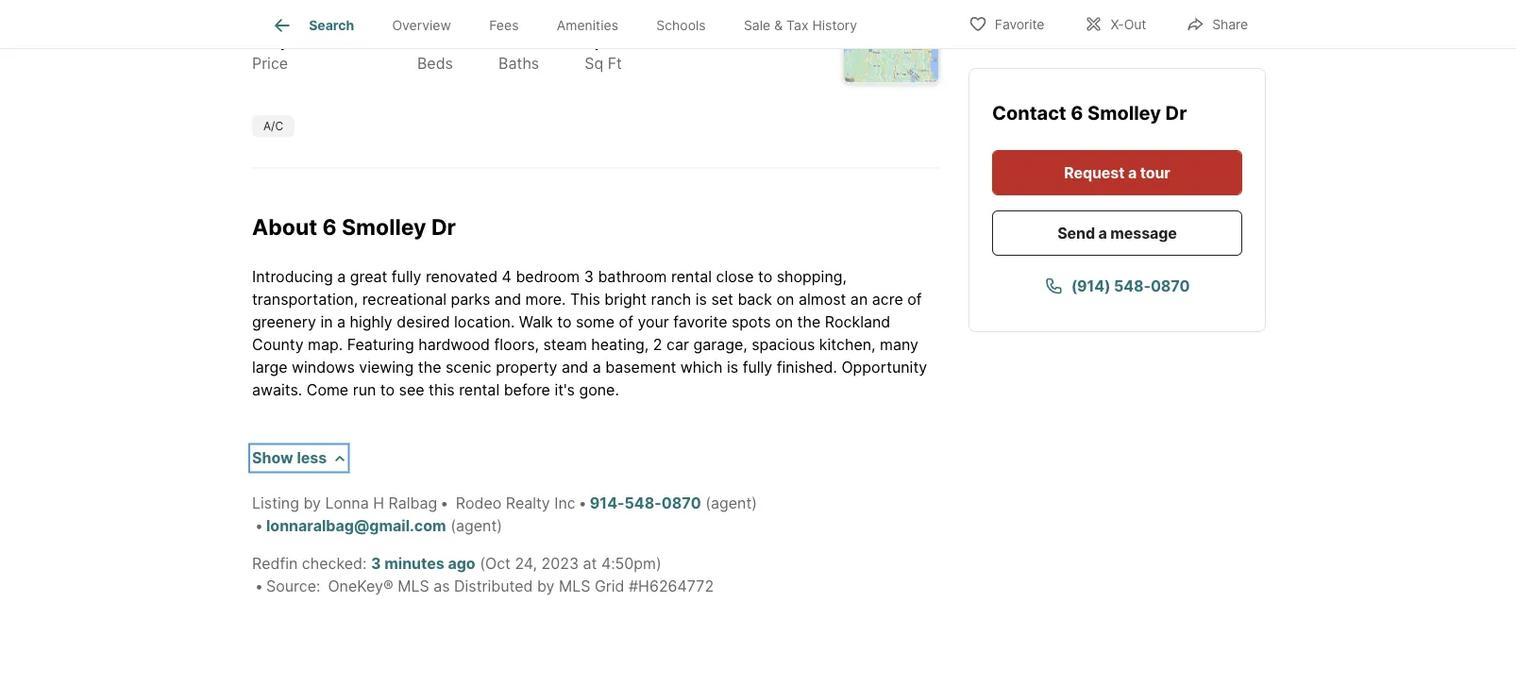 Task type: vqa. For each thing, say whether or not it's contained in the screenshot.
Area
no



Task type: locate. For each thing, give the bounding box(es) containing it.
fully down "spacious"
[[743, 359, 772, 377]]

favorite
[[995, 17, 1045, 33]]

a inside button
[[1099, 224, 1107, 242]]

• down redfin
[[255, 578, 263, 596]]

6 for contact
[[1071, 101, 1083, 125]]

fully
[[392, 268, 421, 286], [743, 359, 772, 377]]

0 horizontal spatial the
[[418, 359, 441, 377]]

( down rodeo
[[450, 517, 456, 536]]

1 vertical spatial agent
[[456, 517, 497, 536]]

1 vertical spatial smolley
[[342, 214, 426, 241]]

out
[[1124, 17, 1146, 33]]

spacious
[[752, 336, 815, 354]]

1 vertical spatial to
[[557, 313, 572, 332]]

of down bright
[[619, 313, 633, 332]]

• right ralbag
[[440, 494, 449, 513]]

dr
[[1166, 101, 1187, 125], [431, 214, 456, 241]]

0 horizontal spatial mls
[[398, 578, 429, 596]]

car
[[667, 336, 689, 354]]

0 vertical spatial 4
[[417, 25, 432, 52]]

0 vertical spatial is
[[696, 291, 707, 309]]

fully up recreational
[[392, 268, 421, 286]]

3 up this
[[584, 268, 594, 286]]

county
[[252, 336, 304, 354]]

windows
[[292, 359, 355, 377]]

(914) 548-0870
[[1071, 277, 1190, 295]]

opportunity
[[842, 359, 927, 377]]

0 vertical spatial 3
[[498, 25, 513, 52]]

more.
[[525, 291, 566, 309]]

is left set
[[696, 291, 707, 309]]

spots
[[732, 313, 771, 332]]

(914) 548-0870 link
[[992, 263, 1242, 309]]

0 horizontal spatial fully
[[392, 268, 421, 286]]

basement
[[605, 359, 676, 377]]

0 vertical spatial )
[[752, 494, 757, 513]]

kitchen,
[[819, 336, 876, 354]]

/mo
[[330, 25, 372, 52]]

•
[[440, 494, 449, 513], [579, 494, 587, 513], [255, 517, 263, 536], [255, 578, 263, 596]]

1 horizontal spatial 548-
[[1114, 277, 1151, 295]]

6 right contact
[[1071, 101, 1083, 125]]

0 vertical spatial by
[[303, 494, 321, 513]]

lonna
[[325, 494, 369, 513]]

a for request
[[1128, 163, 1137, 182]]

4
[[417, 25, 432, 52], [502, 268, 512, 286]]

1 vertical spatial fully
[[743, 359, 772, 377]]

to
[[758, 268, 773, 286], [557, 313, 572, 332], [380, 381, 395, 400]]

in
[[320, 313, 333, 332]]

1 horizontal spatial is
[[727, 359, 738, 377]]

of
[[907, 291, 922, 309], [619, 313, 633, 332]]

agent
[[711, 494, 752, 513], [456, 517, 497, 536]]

on right back
[[777, 291, 794, 309]]

tour
[[1140, 163, 1170, 182]]

amenities
[[557, 17, 618, 33]]

highly
[[350, 313, 393, 332]]

dr for contact 6 smolley dr
[[1166, 101, 1187, 125]]

0 horizontal spatial dr
[[431, 214, 456, 241]]

0 horizontal spatial smolley
[[342, 214, 426, 241]]

price
[[252, 55, 288, 73]]

0 vertical spatial agent
[[711, 494, 752, 513]]

0870 down message
[[1151, 277, 1190, 295]]

0 horizontal spatial agent
[[456, 517, 497, 536]]

2 vertical spatial 3
[[371, 555, 381, 573]]

548- inside listing by lonna h ralbag • rodeo realty inc • 914-548-0870 ( agent ) • lonnaralbag@gmail.com ( agent )
[[625, 494, 662, 513]]

• down 'listing' on the left bottom of the page
[[255, 517, 263, 536]]

on up "spacious"
[[775, 313, 793, 332]]

0 vertical spatial 0870
[[1151, 277, 1190, 295]]

an
[[851, 291, 868, 309]]

property
[[496, 359, 557, 377]]

2 mls from the left
[[559, 578, 590, 596]]

1 horizontal spatial 0870
[[1151, 277, 1190, 295]]

0 vertical spatial to
[[758, 268, 773, 286]]

1 vertical spatial 6
[[322, 214, 337, 241]]

914-
[[590, 494, 625, 513]]

tab list containing search
[[252, 0, 891, 48]]

0 horizontal spatial 3
[[371, 555, 381, 573]]

schools tab
[[637, 3, 725, 48]]

0 horizontal spatial 4
[[417, 25, 432, 52]]

1 horizontal spatial by
[[537, 578, 555, 596]]

the down almost
[[797, 313, 821, 332]]

agent right 914-548-0870 link
[[711, 494, 752, 513]]

a left tour
[[1128, 163, 1137, 182]]

0 horizontal spatial 6
[[322, 214, 337, 241]]

is
[[696, 291, 707, 309], [727, 359, 738, 377]]

1 vertical spatial 0870
[[662, 494, 701, 513]]

dr up 'renovated'
[[431, 214, 456, 241]]

rental down scenic
[[459, 381, 500, 400]]

0 horizontal spatial 0870
[[662, 494, 701, 513]]

6 right about
[[322, 214, 337, 241]]

mls down 2023
[[559, 578, 590, 596]]

mls down minutes
[[398, 578, 429, 596]]

of right "acre"
[[907, 291, 922, 309]]

listing by lonna h ralbag • rodeo realty inc • 914-548-0870 ( agent ) • lonnaralbag@gmail.com ( agent )
[[252, 494, 757, 536]]

rental
[[671, 268, 712, 286], [459, 381, 500, 400]]

548- right (914)
[[1114, 277, 1151, 295]]

1 horizontal spatial rental
[[671, 268, 712, 286]]

walk
[[519, 313, 553, 332]]

1,548 sq ft
[[585, 25, 644, 73]]

1 vertical spatial of
[[619, 313, 633, 332]]

3 up baths
[[498, 25, 513, 52]]

history
[[812, 17, 857, 33]]

1 horizontal spatial 6
[[1071, 101, 1083, 125]]

baths
[[498, 55, 539, 73]]

0 vertical spatial the
[[797, 313, 821, 332]]

0 vertical spatial of
[[907, 291, 922, 309]]

schools
[[656, 17, 706, 33]]

to up back
[[758, 268, 773, 286]]

0 vertical spatial dr
[[1166, 101, 1187, 125]]

tax
[[786, 17, 809, 33]]

show less button
[[252, 447, 346, 470]]

1 horizontal spatial fully
[[743, 359, 772, 377]]

1 vertical spatial is
[[727, 359, 738, 377]]

2 horizontal spatial to
[[758, 268, 773, 286]]

the
[[797, 313, 821, 332], [418, 359, 441, 377]]

a inside button
[[1128, 163, 1137, 182]]

a for introducing
[[337, 268, 346, 286]]

x-
[[1111, 17, 1124, 33]]

1 vertical spatial 4
[[502, 268, 512, 286]]

a
[[1128, 163, 1137, 182], [1099, 224, 1107, 242], [337, 268, 346, 286], [337, 313, 346, 332], [593, 359, 601, 377]]

(914)
[[1071, 277, 1111, 295]]

1 horizontal spatial the
[[797, 313, 821, 332]]

1 vertical spatial (
[[450, 517, 456, 536]]

24,
[[515, 555, 537, 573]]

0 vertical spatial 6
[[1071, 101, 1083, 125]]

steam
[[543, 336, 587, 354]]

2
[[653, 336, 662, 354]]

favorite
[[673, 313, 727, 332]]

0 vertical spatial and
[[494, 291, 521, 309]]

the up this on the bottom
[[418, 359, 441, 377]]

2 horizontal spatial 3
[[584, 268, 594, 286]]

1 vertical spatial and
[[562, 359, 588, 377]]

4 left the bedroom
[[502, 268, 512, 286]]

1 horizontal spatial and
[[562, 359, 588, 377]]

and up location.
[[494, 291, 521, 309]]

3 inside "introducing a great fully renovated 4 bedroom 3 bathroom rental close to shopping, transportation, recreational parks and more.  this bright ranch is set back on almost an acre of greenery in a highly desired location.  walk to some of your favorite spots on the rockland county map. featuring hardwood floors, steam heating,  2 car garage, spacious kitchen, many large windows viewing the scenic property and a basement which is fully finished.  opportunity awaits.  come run to see this rental before it's gone."
[[584, 268, 594, 286]]

sale & tax history tab
[[725, 3, 876, 48]]

request
[[1064, 163, 1125, 182]]

0870 right 914-
[[662, 494, 701, 513]]

a left great
[[337, 268, 346, 286]]

is down garage,
[[727, 359, 738, 377]]

gone.
[[579, 381, 619, 400]]

0 horizontal spatial to
[[380, 381, 395, 400]]

0 horizontal spatial by
[[303, 494, 321, 513]]

smolley for contact
[[1088, 101, 1161, 125]]

inc
[[554, 494, 576, 513]]

548- up 4:50pm)
[[625, 494, 662, 513]]

smolley up 'request a tour' on the right top of page
[[1088, 101, 1161, 125]]

1 horizontal spatial dr
[[1166, 101, 1187, 125]]

share
[[1213, 17, 1248, 33]]

0 horizontal spatial rental
[[459, 381, 500, 400]]

by inside listing by lonna h ralbag • rodeo realty inc • 914-548-0870 ( agent ) • lonnaralbag@gmail.com ( agent )
[[303, 494, 321, 513]]

1 vertical spatial by
[[537, 578, 555, 596]]

)
[[752, 494, 757, 513], [497, 517, 502, 536]]

dr up tour
[[1166, 101, 1187, 125]]

smolley up great
[[342, 214, 426, 241]]

0 horizontal spatial 548-
[[625, 494, 662, 513]]

see
[[399, 381, 424, 400]]

smolley for about
[[342, 214, 426, 241]]

ralbag
[[389, 494, 437, 513]]

1 mls from the left
[[398, 578, 429, 596]]

1 vertical spatial rental
[[459, 381, 500, 400]]

• right inc
[[579, 494, 587, 513]]

914-548-0870 link
[[590, 494, 701, 513]]

by left "lonna"
[[303, 494, 321, 513]]

as
[[433, 578, 450, 596]]

to down viewing
[[380, 381, 395, 400]]

4 up beds at the left
[[417, 25, 432, 52]]

tab list
[[252, 0, 891, 48]]

1 vertical spatial )
[[497, 517, 502, 536]]

1 horizontal spatial 4
[[502, 268, 512, 286]]

and
[[494, 291, 521, 309], [562, 359, 588, 377]]

1 horizontal spatial 3
[[498, 25, 513, 52]]

( right 914-548-0870 link
[[705, 494, 711, 513]]

1 horizontal spatial agent
[[711, 494, 752, 513]]

0 vertical spatial fully
[[392, 268, 421, 286]]

minutes
[[384, 555, 444, 573]]

send a message
[[1058, 224, 1177, 242]]

lonnaralbag@gmail.com link
[[266, 517, 446, 536]]

1 horizontal spatial mls
[[559, 578, 590, 596]]

almost
[[799, 291, 846, 309]]

0 horizontal spatial )
[[497, 517, 502, 536]]

some
[[576, 313, 615, 332]]

realty
[[506, 494, 550, 513]]

agent down rodeo
[[456, 517, 497, 536]]

a right send
[[1099, 224, 1107, 242]]

less
[[297, 449, 327, 468]]

redfin checked: 3 minutes ago (oct 24, 2023 at 4:50pm) • source: onekey® mls as distributed by mls grid # h6264772
[[252, 555, 714, 596]]

send
[[1058, 224, 1095, 242]]

1 vertical spatial 548-
[[625, 494, 662, 513]]

x-out
[[1111, 17, 1146, 33]]

1 vertical spatial dr
[[431, 214, 456, 241]]

contact 6 smolley dr
[[992, 101, 1187, 125]]

smolley
[[1088, 101, 1161, 125], [342, 214, 426, 241]]

map.
[[308, 336, 343, 354]]

and down steam
[[562, 359, 588, 377]]

1 horizontal spatial (
[[705, 494, 711, 513]]

overview
[[392, 17, 451, 33]]

a up the gone.
[[593, 359, 601, 377]]

to up steam
[[557, 313, 572, 332]]

6
[[1071, 101, 1083, 125], [322, 214, 337, 241]]

at
[[583, 555, 597, 573]]

rental up ranch
[[671, 268, 712, 286]]

0 vertical spatial 548-
[[1114, 277, 1151, 295]]

1 horizontal spatial smolley
[[1088, 101, 1161, 125]]

1 horizontal spatial to
[[557, 313, 572, 332]]

0 vertical spatial smolley
[[1088, 101, 1161, 125]]

3 up the onekey®
[[371, 555, 381, 573]]

1 vertical spatial 3
[[584, 268, 594, 286]]

by down 2023
[[537, 578, 555, 596]]

sale
[[744, 17, 771, 33]]



Task type: describe. For each thing, give the bounding box(es) containing it.
large
[[252, 359, 288, 377]]

back
[[738, 291, 772, 309]]

a for send
[[1099, 224, 1107, 242]]

introducing a great fully renovated 4 bedroom 3 bathroom rental close to shopping, transportation, recreational parks and more.  this bright ranch is set back on almost an acre of greenery in a highly desired location.  walk to some of your favorite spots on the rockland county map. featuring hardwood floors, steam heating,  2 car garage, spacious kitchen, many large windows viewing the scenic property and a basement which is fully finished.  opportunity awaits.  come run to see this rental before it's gone.
[[252, 268, 927, 400]]

onekey®
[[328, 578, 393, 596]]

1 vertical spatial on
[[775, 313, 793, 332]]

viewing
[[359, 359, 414, 377]]

sq
[[585, 55, 603, 73]]

x-out button
[[1068, 4, 1162, 43]]

renovated
[[426, 268, 498, 286]]

h6264772
[[638, 578, 714, 596]]

by inside "redfin checked: 3 minutes ago (oct 24, 2023 at 4:50pm) • source: onekey® mls as distributed by mls grid # h6264772"
[[537, 578, 555, 596]]

contact
[[992, 101, 1067, 125]]

0 vertical spatial rental
[[671, 268, 712, 286]]

1,548
[[585, 25, 644, 52]]

floors,
[[494, 336, 539, 354]]

ft
[[608, 55, 622, 73]]

• inside "redfin checked: 3 minutes ago (oct 24, 2023 at 4:50pm) • source: onekey® mls as distributed by mls grid # h6264772"
[[255, 578, 263, 596]]

&
[[774, 17, 783, 33]]

ago
[[448, 555, 476, 573]]

your
[[638, 313, 669, 332]]

come
[[307, 381, 349, 400]]

hardwood
[[418, 336, 490, 354]]

send a message button
[[992, 211, 1242, 256]]

3 baths
[[498, 25, 539, 73]]

favorite button
[[952, 4, 1061, 43]]

parks
[[451, 291, 490, 309]]

$3,800 /mo price
[[252, 25, 372, 73]]

this
[[429, 381, 455, 400]]

0 horizontal spatial of
[[619, 313, 633, 332]]

shopping,
[[777, 268, 847, 286]]

0 vertical spatial (
[[705, 494, 711, 513]]

0870 inside listing by lonna h ralbag • rodeo realty inc • 914-548-0870 ( agent ) • lonnaralbag@gmail.com ( agent )
[[662, 494, 701, 513]]

share button
[[1170, 4, 1264, 43]]

(914) 548-0870 button
[[992, 263, 1242, 309]]

redfin
[[252, 555, 298, 573]]

0 horizontal spatial is
[[696, 291, 707, 309]]

3 inside "redfin checked: 3 minutes ago (oct 24, 2023 at 4:50pm) • source: onekey® mls as distributed by mls grid # h6264772"
[[371, 555, 381, 573]]

recreational
[[362, 291, 447, 309]]

bathroom
[[598, 268, 667, 286]]

it's
[[555, 381, 575, 400]]

many
[[880, 336, 919, 354]]

ranch
[[651, 291, 691, 309]]

2023
[[541, 555, 579, 573]]

search link
[[271, 14, 354, 37]]

2 vertical spatial to
[[380, 381, 395, 400]]

1 horizontal spatial )
[[752, 494, 757, 513]]

overview tab
[[373, 3, 470, 48]]

finished.
[[777, 359, 837, 377]]

1 vertical spatial the
[[418, 359, 441, 377]]

show less
[[252, 449, 327, 468]]

listing
[[252, 494, 299, 513]]

6 for about
[[322, 214, 337, 241]]

scenic
[[446, 359, 492, 377]]

map entry image
[[844, 0, 938, 83]]

fees tab
[[470, 3, 538, 48]]

dr for about 6 smolley dr
[[431, 214, 456, 241]]

rodeo
[[456, 494, 502, 513]]

request a tour
[[1064, 163, 1170, 182]]

0 horizontal spatial and
[[494, 291, 521, 309]]

4 beds
[[417, 25, 453, 73]]

amenities tab
[[538, 3, 637, 48]]

checked:
[[302, 555, 367, 573]]

4 inside 4 beds
[[417, 25, 432, 52]]

a right in
[[337, 313, 346, 332]]

source:
[[266, 578, 320, 596]]

$3,800
[[252, 25, 330, 52]]

0870 inside button
[[1151, 277, 1190, 295]]

1 horizontal spatial of
[[907, 291, 922, 309]]

bedroom
[[516, 268, 580, 286]]

show
[[252, 449, 293, 468]]

featuring
[[347, 336, 414, 354]]

fees
[[489, 17, 519, 33]]

which
[[681, 359, 723, 377]]

heating,
[[591, 336, 649, 354]]

bright
[[605, 291, 647, 309]]

introducing
[[252, 268, 333, 286]]

rockland
[[825, 313, 891, 332]]

about 6 smolley dr
[[252, 214, 456, 241]]

search
[[309, 17, 354, 33]]

0 vertical spatial on
[[777, 291, 794, 309]]

3 inside 3 baths
[[498, 25, 513, 52]]

0 horizontal spatial (
[[450, 517, 456, 536]]

message
[[1111, 224, 1177, 242]]

set
[[711, 291, 734, 309]]

desired
[[397, 313, 450, 332]]

beds
[[417, 55, 453, 73]]

#
[[629, 578, 638, 596]]

a/c
[[263, 120, 283, 134]]

grid
[[595, 578, 625, 596]]

sale & tax history
[[744, 17, 857, 33]]

lonnaralbag@gmail.com
[[266, 517, 446, 536]]

548- inside button
[[1114, 277, 1151, 295]]

close
[[716, 268, 754, 286]]

4 inside "introducing a great fully renovated 4 bedroom 3 bathroom rental close to shopping, transportation, recreational parks and more.  this bright ranch is set back on almost an acre of greenery in a highly desired location.  walk to some of your favorite spots on the rockland county map. featuring hardwood floors, steam heating,  2 car garage, spacious kitchen, many large windows viewing the scenic property and a basement which is fully finished.  opportunity awaits.  come run to see this rental before it's gone."
[[502, 268, 512, 286]]

garage,
[[693, 336, 747, 354]]

(oct
[[480, 555, 511, 573]]



